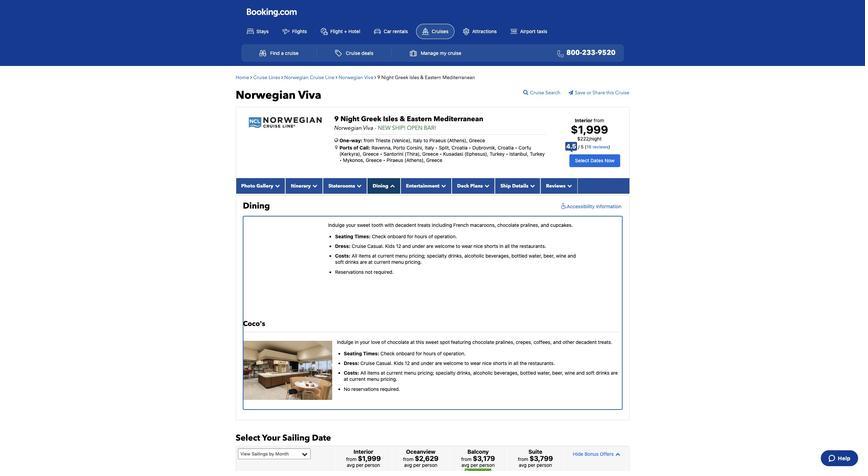 Task type: describe. For each thing, give the bounding box(es) containing it.
chevron down image for staterooms
[[355, 183, 362, 188]]

2 croatia from the left
[[498, 145, 514, 150]]

no
[[344, 386, 350, 392]]

hours for this
[[423, 351, 436, 356]]

0 horizontal spatial to
[[424, 137, 428, 143]]

norwegian down cruise lines
[[236, 88, 296, 103]]

0 vertical spatial pralines,
[[521, 222, 540, 228]]

norwegian cruise line image
[[248, 116, 322, 129]]

eastern for 9 night greek isles & eastern mediterranean norwegian viva - new ship! open bar!
[[407, 114, 432, 123]]

angle right image for home
[[250, 75, 252, 80]]

4.5 / 5 ( 16 reviews )
[[566, 143, 610, 150]]

soft for indulge your sweet tooth with decadent treats including french macaroons, chocolate pralines, and cupcakes.
[[335, 259, 344, 265]]

check for with
[[372, 233, 386, 239]]

from up call:
[[364, 137, 374, 143]]

search
[[545, 89, 560, 96]]

cruise for find a cruise
[[285, 50, 299, 56]]

0 horizontal spatial dining
[[243, 200, 270, 212]]

reservations
[[335, 269, 364, 275]]

0 horizontal spatial pralines,
[[496, 339, 515, 345]]

find a cruise link
[[252, 46, 306, 60]]

onboard for chocolate
[[396, 351, 415, 356]]

manage my cruise
[[421, 50, 461, 56]]

night for 9 night greek isles & eastern mediterranean
[[381, 74, 394, 81]]

drinks for indulge your sweet tooth with decadent treats including french macaroons, chocolate pralines, and cupcakes.
[[345, 259, 359, 265]]

suite from $3,799 avg per person
[[518, 449, 553, 468]]

search image
[[523, 89, 530, 95]]

deck
[[457, 183, 469, 189]]

alcoholic for chocolate
[[464, 253, 484, 259]]

coco's
[[243, 319, 265, 328]]

1 horizontal spatial norwegian viva
[[339, 74, 373, 81]]

car
[[384, 28, 392, 34]]

airport taxis
[[520, 28, 547, 34]]

norwegian right lines
[[284, 74, 309, 81]]

9 night greek isles & eastern mediterranean
[[377, 74, 475, 81]]

ravenna,
[[372, 145, 392, 150]]

a
[[281, 50, 284, 56]]

are down treats.
[[611, 370, 618, 376]]

pricing. for reservations not required.
[[405, 259, 422, 265]]

interior
[[354, 449, 373, 455]]

greek for 9 night greek isles & eastern mediterranean
[[395, 74, 408, 81]]

seating times: check onboard for hours of operation. for chocolate
[[344, 351, 466, 356]]

accessibility
[[567, 203, 595, 209]]

cupcakes.
[[550, 222, 573, 228]]

$3,799
[[530, 455, 553, 463]]

itinerary
[[291, 183, 311, 189]]

in for indulge your sweet tooth with decadent treats including french macaroons, chocolate pralines, and cupcakes.
[[500, 243, 504, 249]]

chevron down image for itinerary
[[311, 183, 317, 188]]

ship details button
[[495, 178, 541, 194]]

chevron down image for photo gallery
[[273, 183, 280, 188]]

travel menu navigation
[[241, 44, 624, 62]]

ship!
[[392, 124, 406, 132]]

accessibility information
[[567, 203, 622, 209]]

deals
[[362, 50, 373, 56]]

chevron down image for reviews
[[566, 183, 572, 188]]

from for interior from $1,999 avg per person
[[346, 456, 357, 462]]

shorts for chocolate
[[484, 243, 498, 249]]

all for chocolate
[[514, 360, 519, 366]]

chevron up image for hide bonus offers
[[614, 452, 620, 457]]

casual. for love
[[376, 360, 393, 366]]

800-
[[567, 48, 582, 57]]

wheelchair image
[[559, 203, 567, 210]]

• down "(kerkyra),"
[[340, 157, 342, 163]]

1 vertical spatial viva
[[298, 88, 321, 103]]

map marker image
[[335, 145, 338, 150]]

istanbul,
[[510, 151, 529, 157]]

select          dates now
[[575, 158, 615, 163]]

cruise search link
[[523, 89, 567, 96]]

no reservations required.
[[344, 386, 400, 392]]

wine for crepes,
[[565, 370, 575, 376]]

norwegian inside 9 night greek isles & eastern mediterranean norwegian viva - new ship! open bar!
[[334, 124, 362, 132]]

costs: for reservations
[[335, 253, 351, 259]]

by
[[269, 451, 274, 457]]

12 for decadent
[[396, 243, 401, 249]]

or
[[587, 89, 591, 96]]

interior from $1,999 avg per person
[[346, 449, 381, 468]]

1 vertical spatial norwegian viva
[[236, 88, 321, 103]]

cruise down love
[[361, 360, 375, 366]]

specialty for sweet
[[436, 370, 456, 376]]

per for $3,799
[[528, 462, 535, 468]]

0 horizontal spatial chocolate
[[387, 339, 409, 345]]

& for 9 night greek isles & eastern mediterranean
[[420, 74, 424, 81]]

• up (ephesus),
[[469, 145, 471, 150]]

car rentals
[[384, 28, 408, 34]]

from for oceanview from $2,629 avg per person
[[403, 456, 414, 462]]

person for $1,999
[[365, 462, 380, 468]]

0 vertical spatial viva
[[364, 74, 373, 81]]

date
[[312, 432, 331, 444]]

entertainment button
[[401, 178, 452, 194]]

for for treats
[[407, 233, 413, 239]]

ship details
[[501, 183, 529, 189]]

kids for decadent
[[385, 243, 395, 249]]

chevron down image for deck plans
[[483, 183, 489, 188]]

• down ravenna,
[[380, 151, 382, 157]]

seating for your
[[335, 233, 353, 239]]

cruise up reservations not required.
[[352, 243, 366, 249]]

9 for 9 night greek isles & eastern mediterranean
[[377, 74, 380, 81]]

santorini
[[384, 151, 403, 157]]

ravenna, porto corsini, italy • split, croatia • dubrovnik, croatia •
[[372, 145, 517, 150]]

1 horizontal spatial italy
[[425, 145, 434, 150]]

cruise left lines
[[253, 74, 267, 81]]

800-233-9520
[[567, 48, 616, 57]]

porto
[[393, 145, 405, 150]]

manage
[[421, 50, 439, 56]]

find
[[270, 50, 280, 56]]

bonus
[[585, 451, 599, 457]]

reviews
[[593, 144, 609, 150]]

0 horizontal spatial sweet
[[357, 222, 370, 228]]

entertainment
[[406, 183, 440, 189]]

reservations
[[351, 386, 379, 392]]

stays
[[256, 28, 269, 34]]

cruise right share
[[615, 89, 629, 96]]

chevron down image for ship details
[[529, 183, 535, 188]]

are down spot
[[435, 360, 442, 366]]

manage my cruise button
[[402, 46, 469, 60]]

beer, for crepes,
[[552, 370, 564, 376]]

featuring
[[451, 339, 471, 345]]

cruise left 'line'
[[310, 74, 324, 81]]

water, for cupcakes.
[[529, 253, 542, 259]]

airport
[[520, 28, 536, 34]]

required. for reservations not required.
[[374, 269, 394, 275]]

oceanview from $2,629 avg per person
[[403, 449, 439, 468]]

flight + hotel link
[[315, 24, 366, 39]]

$222
[[577, 136, 589, 142]]

2 horizontal spatial chocolate
[[497, 222, 519, 228]]

oceanview
[[406, 449, 436, 455]]

• left istanbul,
[[506, 151, 508, 157]]

mediterranean for 9 night greek isles & eastern mediterranean
[[443, 74, 475, 81]]

kusadasi
[[443, 151, 463, 157]]

plans
[[470, 183, 483, 189]]

beverages, for pralines,
[[486, 253, 510, 259]]

0 vertical spatial this
[[606, 89, 614, 96]]

16 reviews link
[[587, 144, 609, 150]]

(athens), inside santorini (thira), greece • kusadasi (ephesus), turkey • istanbul, turkey • mykonos, greece • piraeus (athens), greece
[[405, 157, 425, 163]]

pricing; for no reservations required.
[[418, 370, 434, 376]]

per for $3,179
[[471, 462, 478, 468]]

all for reservations
[[361, 370, 366, 376]]

from for interior from $1,999 $222 / night
[[594, 117, 604, 123]]

flights link
[[277, 24, 312, 39]]

balcony from $3,179 avg per person
[[461, 449, 495, 468]]

photo gallery button
[[236, 178, 285, 194]]

• up istanbul,
[[515, 145, 517, 150]]

1 horizontal spatial (athens),
[[447, 137, 468, 143]]

dates
[[591, 158, 604, 163]]

chevron up image for dining
[[388, 183, 395, 188]]

onboard for decadent
[[387, 233, 406, 239]]

cruise search
[[530, 89, 560, 96]]

hide
[[573, 451, 583, 457]]

person for $2,629
[[422, 462, 438, 468]]

norwegian viva main content
[[232, 69, 633, 471]]

suite
[[529, 449, 542, 455]]

welcome for french
[[435, 243, 455, 249]]

select your sailing date
[[236, 432, 331, 444]]

of right love
[[381, 339, 386, 345]]

avg for $2,629
[[404, 462, 412, 468]]

accessibility information link
[[559, 203, 622, 210]]

bottled for pralines,
[[520, 370, 536, 376]]

bar!
[[424, 124, 436, 132]]

beer, for cupcakes.
[[544, 253, 555, 259]]

norwegian viva link
[[339, 74, 374, 81]]

indulge your sweet tooth with decadent treats including french macaroons, chocolate pralines, and cupcakes.
[[328, 222, 573, 228]]

save or share this cruise
[[575, 89, 629, 96]]

night for 9 night greek isles & eastern mediterranean norwegian viva - new ship! open bar!
[[341, 114, 359, 123]]

cruise left search on the top right
[[530, 89, 544, 96]]

dress: for in
[[344, 360, 359, 366]]

wine for cupcakes.
[[556, 253, 566, 259]]

1 horizontal spatial chocolate
[[472, 339, 494, 345]]

booking.com home image
[[247, 8, 297, 17]]

save or share this cruise link
[[569, 89, 629, 96]]

(ephesus),
[[465, 151, 489, 157]]

operation. for french
[[434, 233, 457, 239]]

reviews
[[546, 183, 566, 189]]

wear for macaroons,
[[462, 243, 472, 249]]

items for not
[[359, 253, 371, 259]]

of down spot
[[437, 351, 442, 356]]

rentals
[[393, 28, 408, 34]]

taxis
[[537, 28, 547, 34]]

select          dates now link
[[570, 155, 620, 167]]

-
[[375, 124, 377, 132]]

mediterranean for 9 night greek isles & eastern mediterranean norwegian viva - new ship! open bar!
[[434, 114, 483, 123]]

reviews button
[[541, 178, 578, 194]]

9 night greek isles & eastern mediterranean norwegian viva - new ship! open bar!
[[334, 114, 483, 132]]

interior from $1,999 $222 / night
[[571, 117, 608, 142]]

bottled for and
[[512, 253, 528, 259]]

under for at
[[421, 360, 434, 366]]

hours for including
[[415, 233, 427, 239]]

deck plans
[[457, 183, 483, 189]]

hide bonus offers
[[573, 451, 614, 457]]

angle right image for viva
[[374, 75, 376, 80]]

indulge for indulge in your love of chocolate at this sweet spot featuring chocolate pralines, crepes, coffees, and other decadent treats.
[[337, 339, 353, 345]]

dress: cruise casual. kids 12 and under are welcome to wear nice shorts in all the restaurants. for french
[[335, 243, 546, 249]]

greece inside corfu (kerkyra), greece
[[363, 151, 379, 157]]

hide bonus offers link
[[566, 448, 627, 460]]

one-way: from trieste (venice), italy to piraeus (athens), greece
[[340, 137, 485, 143]]

• down ravenna, porto corsini, italy • split, croatia • dubrovnik, croatia •
[[440, 151, 442, 157]]

flight + hotel
[[330, 28, 360, 34]]



Task type: locate. For each thing, give the bounding box(es) containing it.
select for select          dates now
[[575, 158, 589, 163]]

to for french
[[456, 243, 460, 249]]

1 horizontal spatial cruise
[[448, 50, 461, 56]]

operation.
[[434, 233, 457, 239], [443, 351, 466, 356]]

isles for 9 night greek isles & eastern mediterranean
[[410, 74, 419, 81]]

night inside 9 night greek isles & eastern mediterranean norwegian viva - new ship! open bar!
[[341, 114, 359, 123]]

times: for your
[[363, 351, 379, 356]]

/ inside 4.5 / 5 ( 16 reviews )
[[578, 144, 580, 150]]

beverages,
[[486, 253, 510, 259], [494, 370, 519, 376]]

alcoholic down indulge in your love of chocolate at this sweet spot featuring chocolate pralines, crepes, coffees, and other decadent treats.
[[473, 370, 493, 376]]

from inside suite from $3,799 avg per person
[[518, 456, 528, 462]]

current
[[378, 253, 394, 259], [374, 259, 390, 265], [386, 370, 403, 376], [349, 376, 366, 382]]

kids for chocolate
[[394, 360, 404, 366]]

/
[[589, 136, 590, 142], [578, 144, 580, 150]]

find a cruise
[[270, 50, 299, 56]]

for for at
[[416, 351, 422, 356]]

croatia up kusadasi
[[452, 145, 468, 150]]

wine
[[556, 253, 566, 259], [565, 370, 575, 376]]

2 vertical spatial viva
[[363, 124, 373, 132]]

chevron down image inside staterooms dropdown button
[[355, 183, 362, 188]]

4 per from the left
[[528, 462, 535, 468]]

santorini (thira), greece • kusadasi (ephesus), turkey • istanbul, turkey • mykonos, greece • piraeus (athens), greece
[[340, 151, 545, 163]]

$2,629
[[415, 455, 439, 463]]

chevron up image
[[388, 183, 395, 188], [614, 452, 620, 457]]

0 vertical spatial decadent
[[395, 222, 416, 228]]

chevron down image inside the reviews dropdown button
[[566, 183, 572, 188]]

onboard
[[387, 233, 406, 239], [396, 351, 415, 356]]

1 vertical spatial to
[[456, 243, 460, 249]]

0 vertical spatial dress:
[[335, 243, 351, 249]]

0 horizontal spatial italy
[[413, 137, 422, 143]]

including
[[432, 222, 452, 228]]

1 vertical spatial (athens),
[[405, 157, 425, 163]]

2 cruise from the left
[[448, 50, 461, 56]]

cruise left deals
[[346, 50, 360, 56]]

1 vertical spatial night
[[341, 114, 359, 123]]

dress: up reservations
[[335, 243, 351, 249]]

decadent right the with
[[395, 222, 416, 228]]

0 horizontal spatial isles
[[383, 114, 398, 123]]

3 per from the left
[[471, 462, 478, 468]]

wear down french
[[462, 243, 472, 249]]

indulge for indulge your sweet tooth with decadent treats including french macaroons, chocolate pralines, and cupcakes.
[[328, 222, 345, 228]]

your left tooth
[[346, 222, 356, 228]]

avg for $3,799
[[519, 462, 527, 468]]

/ up 4.5 / 5 ( 16 reviews )
[[589, 136, 590, 142]]

1 vertical spatial the
[[520, 360, 527, 366]]

view
[[240, 451, 250, 457]]

sailing
[[282, 432, 310, 444]]

cruise
[[346, 50, 360, 56], [253, 74, 267, 81], [310, 74, 324, 81], [530, 89, 544, 96], [615, 89, 629, 96], [352, 243, 366, 249], [361, 360, 375, 366]]

greece down ravenna,
[[366, 157, 382, 163]]

chevron up image inside hide bonus offers link
[[614, 452, 620, 457]]

1 vertical spatial hours
[[423, 351, 436, 356]]

the for and
[[511, 243, 518, 249]]

0 vertical spatial under
[[412, 243, 425, 249]]

1 horizontal spatial chevron down image
[[440, 183, 446, 188]]

2 turkey from the left
[[530, 151, 545, 157]]

piraeus up ravenna, porto corsini, italy • split, croatia • dubrovnik, croatia •
[[429, 137, 446, 143]]

person down the 'suite'
[[537, 462, 552, 468]]

for
[[407, 233, 413, 239], [416, 351, 422, 356]]

treats
[[418, 222, 431, 228]]

under
[[412, 243, 425, 249], [421, 360, 434, 366]]

2 chevron down image from the left
[[355, 183, 362, 188]]

chevron down image inside the photo gallery dropdown button
[[273, 183, 280, 188]]

drinks, down featuring
[[457, 370, 472, 376]]

1 vertical spatial nice
[[482, 360, 492, 366]]

restaurants. for crepes,
[[528, 360, 555, 366]]

deck plans button
[[452, 178, 495, 194]]

welcome
[[435, 243, 455, 249], [443, 360, 463, 366]]

all items at current menu pricing; specialty drinks, alcoholic beverages, bottled water, beer, wine and soft drinks are at current menu pricing. for spot
[[344, 370, 618, 382]]

globe image
[[334, 138, 338, 142]]

eastern for 9 night greek isles & eastern mediterranean
[[425, 74, 441, 81]]

select
[[575, 158, 589, 163], [236, 432, 260, 444]]

casual.
[[367, 243, 384, 249], [376, 360, 393, 366]]

1 vertical spatial under
[[421, 360, 434, 366]]

seating
[[335, 233, 353, 239], [344, 351, 362, 356]]

0 vertical spatial 12
[[396, 243, 401, 249]]

chevron up image right bonus
[[614, 452, 620, 457]]

0 vertical spatial sweet
[[357, 222, 370, 228]]

1 vertical spatial drinks,
[[457, 370, 472, 376]]

0 vertical spatial hours
[[415, 233, 427, 239]]

greece down call:
[[363, 151, 379, 157]]

0 horizontal spatial croatia
[[452, 145, 468, 150]]

chevron down image left deck at the right top of the page
[[440, 183, 446, 188]]

(thira),
[[405, 151, 421, 157]]

• left split,
[[435, 145, 438, 150]]

1 angle right image from the left
[[250, 75, 252, 80]]

piraeus down santorini
[[387, 157, 403, 163]]

drinks down treats.
[[596, 370, 610, 376]]

pralines,
[[521, 222, 540, 228], [496, 339, 515, 345]]

1 vertical spatial &
[[400, 114, 405, 123]]

check
[[372, 233, 386, 239], [381, 351, 395, 356]]

costs: up no
[[344, 370, 359, 376]]

and
[[541, 222, 549, 228], [403, 243, 411, 249], [568, 253, 576, 259], [553, 339, 561, 345], [411, 360, 420, 366], [576, 370, 585, 376]]

1 vertical spatial sweet
[[426, 339, 439, 345]]

shorts down "macaroons,"
[[484, 243, 498, 249]]

pralines, left crepes,
[[496, 339, 515, 345]]

9 inside 9 night greek isles & eastern mediterranean norwegian viva - new ship! open bar!
[[334, 114, 339, 123]]

operation. down including
[[434, 233, 457, 239]]

now
[[605, 158, 615, 163]]

night right norwegian viva 'link'
[[381, 74, 394, 81]]

1 vertical spatial decadent
[[576, 339, 597, 345]]

dress: cruise casual. kids 12 and under are welcome to wear nice shorts in all the restaurants. down including
[[335, 243, 546, 249]]

2 person from the left
[[422, 462, 438, 468]]

0 vertical spatial soft
[[335, 259, 344, 265]]

person inside balcony from $3,179 avg per person
[[479, 462, 495, 468]]

0 horizontal spatial decadent
[[395, 222, 416, 228]]

check for of
[[381, 351, 395, 356]]

drinks,
[[448, 253, 463, 259], [457, 370, 472, 376]]

avg inside balcony from $3,179 avg per person
[[462, 462, 469, 468]]

chevron up image left entertainment
[[388, 183, 395, 188]]

avg for $3,179
[[462, 462, 469, 468]]

are down treats
[[426, 243, 433, 249]]

1 vertical spatial costs:
[[344, 370, 359, 376]]

chevron down image left the staterooms
[[311, 183, 317, 188]]

angle right image for norwegian cruise line
[[336, 75, 337, 80]]

shorts down indulge in your love of chocolate at this sweet spot featuring chocolate pralines, crepes, coffees, and other decadent treats.
[[493, 360, 507, 366]]

0 vertical spatial pricing.
[[405, 259, 422, 265]]

decadent right other
[[576, 339, 597, 345]]

night up one-
[[341, 114, 359, 123]]

0 horizontal spatial all
[[352, 253, 357, 259]]

isles up new
[[383, 114, 398, 123]]

1 horizontal spatial pricing.
[[405, 259, 422, 265]]

recommended image
[[465, 469, 491, 471]]

from inside oceanview from $2,629 avg per person
[[403, 456, 414, 462]]

per inside suite from $3,799 avg per person
[[528, 462, 535, 468]]

cruise deals
[[346, 50, 373, 56]]

0 vertical spatial for
[[407, 233, 413, 239]]

the for pralines,
[[520, 360, 527, 366]]

chevron down image left ship
[[483, 183, 489, 188]]

5 chevron down image from the left
[[566, 183, 572, 188]]

per inside interior from $1,999 avg per person
[[356, 462, 363, 468]]

beverages, for chocolate
[[494, 370, 519, 376]]

cruise inside find a cruise link
[[285, 50, 299, 56]]

1 horizontal spatial this
[[606, 89, 614, 96]]

0 vertical spatial beverages,
[[486, 253, 510, 259]]

alcoholic down "macaroons,"
[[464, 253, 484, 259]]

per down the 'suite'
[[528, 462, 535, 468]]

1 vertical spatial all
[[514, 360, 519, 366]]

1 horizontal spatial the
[[520, 360, 527, 366]]

eastern inside 9 night greek isles & eastern mediterranean norwegian viva - new ship! open bar!
[[407, 114, 432, 123]]

alcoholic
[[464, 253, 484, 259], [473, 370, 493, 376]]

pricing. for no reservations required.
[[381, 376, 397, 382]]

all for pralines,
[[505, 243, 510, 249]]

greece up dubrovnik,
[[469, 137, 485, 143]]

all
[[505, 243, 510, 249], [514, 360, 519, 366]]

0 vertical spatial required.
[[374, 269, 394, 275]]

welcome for sweet
[[443, 360, 463, 366]]

the
[[511, 243, 518, 249], [520, 360, 527, 366]]

per inside oceanview from $2,629 avg per person
[[413, 462, 421, 468]]

isles for 9 night greek isles & eastern mediterranean norwegian viva - new ship! open bar!
[[383, 114, 398, 123]]

specialty
[[427, 253, 447, 259], [436, 370, 456, 376]]

1 horizontal spatial for
[[416, 351, 422, 356]]

italy up corsini,
[[413, 137, 422, 143]]

nice for featuring
[[482, 360, 492, 366]]

1 vertical spatial soft
[[586, 370, 595, 376]]

per down "oceanview"
[[413, 462, 421, 468]]

mediterranean down my at the right
[[443, 74, 475, 81]]

seating times: check onboard for hours of operation. down love
[[344, 351, 466, 356]]

casual. down tooth
[[367, 243, 384, 249]]

turkey
[[490, 151, 505, 157], [530, 151, 545, 157]]

per down interior
[[356, 462, 363, 468]]

my
[[440, 50, 447, 56]]

dining inside dropdown button
[[373, 183, 388, 189]]

way:
[[351, 137, 362, 143]]

bottled
[[512, 253, 528, 259], [520, 370, 536, 376]]

1 horizontal spatial piraeus
[[429, 137, 446, 143]]

dress: up no
[[344, 360, 359, 366]]

12 for chocolate
[[405, 360, 410, 366]]

mediterranean up bar!
[[434, 114, 483, 123]]

offers
[[600, 451, 614, 457]]

0 horizontal spatial cruise
[[285, 50, 299, 56]]

3 chevron down image from the left
[[483, 183, 489, 188]]

italy right corsini,
[[425, 145, 434, 150]]

$1,999 inside interior from $1,999 avg per person
[[358, 455, 381, 463]]

2 vertical spatial to
[[465, 360, 469, 366]]

0 horizontal spatial turkey
[[490, 151, 505, 157]]

from inside interior from $1,999 avg per person
[[346, 456, 357, 462]]

1 vertical spatial specialty
[[436, 370, 456, 376]]

drinks, for macaroons,
[[448, 253, 463, 259]]

norwegian cruise line link
[[284, 74, 334, 81]]

1 horizontal spatial dining
[[373, 183, 388, 189]]

cruises link
[[416, 24, 454, 39]]

soft for indulge in your love of chocolate at this sweet spot featuring chocolate pralines, crepes, coffees, and other decadent treats.
[[586, 370, 595, 376]]

isles inside 9 night greek isles & eastern mediterranean norwegian viva - new ship! open bar!
[[383, 114, 398, 123]]

0 vertical spatial check
[[372, 233, 386, 239]]

1 vertical spatial your
[[360, 339, 370, 345]]

1 person from the left
[[365, 462, 380, 468]]

1 vertical spatial in
[[355, 339, 359, 345]]

items up no reservations required.
[[367, 370, 380, 376]]

sweet left tooth
[[357, 222, 370, 228]]

operation. for sweet
[[443, 351, 466, 356]]

staterooms button
[[323, 178, 367, 194]]

select for select your sailing date
[[236, 432, 260, 444]]

1 horizontal spatial all
[[514, 360, 519, 366]]

chevron down image
[[311, 183, 317, 188], [355, 183, 362, 188], [483, 183, 489, 188], [529, 183, 535, 188], [566, 183, 572, 188]]

seating times: check onboard for hours of operation. for decadent
[[335, 233, 457, 239]]

angle right image for lines
[[281, 75, 283, 80]]

cruise deals link
[[327, 46, 381, 60]]

all
[[352, 253, 357, 259], [361, 370, 366, 376]]

0 horizontal spatial 9
[[334, 114, 339, 123]]

spot
[[440, 339, 450, 345]]

0 horizontal spatial greek
[[361, 114, 381, 123]]

avg up recommended image
[[462, 462, 469, 468]]

from inside interior from $1,999 $222 / night
[[594, 117, 604, 123]]

1 horizontal spatial greek
[[395, 74, 408, 81]]

times: for sweet
[[355, 233, 371, 239]]

greek for 9 night greek isles & eastern mediterranean norwegian viva - new ship! open bar!
[[361, 114, 381, 123]]

avg down interior
[[347, 462, 355, 468]]

chevron down image up wheelchair image
[[566, 183, 572, 188]]

paper plane image
[[569, 90, 575, 95]]

per for $2,629
[[413, 462, 421, 468]]

person inside interior from $1,999 avg per person
[[365, 462, 380, 468]]

dress: cruise casual. kids 12 and under are welcome to wear nice shorts in all the restaurants.
[[335, 243, 546, 249], [344, 360, 555, 366]]

16
[[587, 144, 592, 150]]

cruise for manage my cruise
[[448, 50, 461, 56]]

all for not
[[352, 253, 357, 259]]

from down "oceanview"
[[403, 456, 414, 462]]

attractions link
[[457, 24, 502, 39]]

0 vertical spatial nice
[[474, 243, 483, 249]]

to down bar!
[[424, 137, 428, 143]]

from inside balcony from $3,179 avg per person
[[461, 456, 472, 462]]

0 vertical spatial chevron up image
[[388, 183, 395, 188]]

1 per from the left
[[356, 462, 363, 468]]

0 vertical spatial to
[[424, 137, 428, 143]]

chevron down image
[[273, 183, 280, 188], [440, 183, 446, 188]]

1 vertical spatial chevron up image
[[614, 452, 620, 457]]

viva left - on the left top of the page
[[363, 124, 373, 132]]

1 cruise from the left
[[285, 50, 299, 56]]

to down featuring
[[465, 360, 469, 366]]

2 angle right image from the left
[[374, 75, 376, 80]]

greece down ravenna, porto corsini, italy • split, croatia • dubrovnik, croatia •
[[422, 151, 438, 157]]

1 vertical spatial bottled
[[520, 370, 536, 376]]

italy
[[413, 137, 422, 143], [425, 145, 434, 150]]

photo gallery
[[241, 183, 273, 189]]

0 vertical spatial in
[[500, 243, 504, 249]]

1 vertical spatial dress: cruise casual. kids 12 and under are welcome to wear nice shorts in all the restaurants.
[[344, 360, 555, 366]]

norwegian cruise line
[[284, 74, 334, 81]]

person down "oceanview"
[[422, 462, 438, 468]]

mediterranean inside 9 night greek isles & eastern mediterranean norwegian viva - new ship! open bar!
[[434, 114, 483, 123]]

drinks, down indulge your sweet tooth with decadent treats including french macaroons, chocolate pralines, and cupcakes.
[[448, 253, 463, 259]]

1 vertical spatial wear
[[470, 360, 481, 366]]

1 vertical spatial 12
[[405, 360, 410, 366]]

home
[[236, 74, 249, 81]]

pricing.
[[405, 259, 422, 265], [381, 376, 397, 382]]

(athens), up kusadasi
[[447, 137, 468, 143]]

chevron down image left itinerary
[[273, 183, 280, 188]]

1 chevron down image from the left
[[273, 183, 280, 188]]

chocolate right featuring
[[472, 339, 494, 345]]

0 vertical spatial times:
[[355, 233, 371, 239]]

shorts for featuring
[[493, 360, 507, 366]]

/ left the 5
[[578, 144, 580, 150]]

(
[[585, 144, 587, 150]]

person for $3,179
[[479, 462, 495, 468]]

welcome down featuring
[[443, 360, 463, 366]]

cruise inside travel menu navigation
[[346, 50, 360, 56]]

of down way:
[[354, 145, 358, 150]]

eastern up open at the left top of page
[[407, 114, 432, 123]]

all items at current menu pricing; specialty drinks, alcoholic beverages, bottled water, beer, wine and soft drinks are at current menu pricing. for macaroons,
[[335, 253, 576, 265]]

angle right image right 'line'
[[336, 75, 337, 80]]

person inside suite from $3,799 avg per person
[[537, 462, 552, 468]]

angle right image
[[281, 75, 283, 80], [374, 75, 376, 80]]

0 horizontal spatial angle right image
[[281, 75, 283, 80]]

0 vertical spatial indulge
[[328, 222, 345, 228]]

0 vertical spatial &
[[420, 74, 424, 81]]

select down the 5
[[575, 158, 589, 163]]

norwegian right 'line'
[[339, 74, 363, 81]]

chevron down image inside "deck plans" dropdown button
[[483, 183, 489, 188]]

0 vertical spatial isles
[[410, 74, 419, 81]]

chevron up image inside dining dropdown button
[[388, 183, 395, 188]]

beer,
[[544, 253, 555, 259], [552, 370, 564, 376]]

from right interior
[[594, 117, 604, 123]]

1 horizontal spatial your
[[360, 339, 370, 345]]

are up reservations not required.
[[360, 259, 367, 265]]

0 vertical spatial wine
[[556, 253, 566, 259]]

alcoholic for featuring
[[473, 370, 493, 376]]

coffees,
[[534, 339, 552, 345]]

drinks, for spot
[[457, 370, 472, 376]]

& down manage
[[420, 74, 424, 81]]

0 vertical spatial eastern
[[425, 74, 441, 81]]

0 vertical spatial bottled
[[512, 253, 528, 259]]

per for $1,999
[[356, 462, 363, 468]]

/ inside interior from $1,999 $222 / night
[[589, 136, 590, 142]]

0 vertical spatial $1,999
[[571, 123, 608, 136]]

0 vertical spatial all
[[505, 243, 510, 249]]

turkey down dubrovnik,
[[490, 151, 505, 157]]

required.
[[374, 269, 394, 275], [380, 386, 400, 392]]

per up recommended image
[[471, 462, 478, 468]]

costs: up reservations
[[335, 253, 351, 259]]

3 avg from the left
[[462, 462, 469, 468]]

chevron down image inside "itinerary" dropdown button
[[311, 183, 317, 188]]

0 horizontal spatial angle right image
[[250, 75, 252, 80]]

5
[[581, 144, 584, 150]]

0 vertical spatial wear
[[462, 243, 472, 249]]

your left love
[[360, 339, 370, 345]]

0 horizontal spatial your
[[346, 222, 356, 228]]

per inside balcony from $3,179 avg per person
[[471, 462, 478, 468]]

$1,999 for interior from $1,999 avg per person
[[358, 455, 381, 463]]

greece down corfu (kerkyra), greece at the top of the page
[[426, 157, 442, 163]]

2 per from the left
[[413, 462, 421, 468]]

norwegian viva down lines
[[236, 88, 321, 103]]

welcome down including
[[435, 243, 455, 249]]

wine down cupcakes.
[[556, 253, 566, 259]]

nice for chocolate
[[474, 243, 483, 249]]

dress: for your
[[335, 243, 351, 249]]

2 chevron down image from the left
[[440, 183, 446, 188]]

1 horizontal spatial 12
[[405, 360, 410, 366]]

avg inside suite from $3,799 avg per person
[[519, 462, 527, 468]]

pricing; for reservations not required.
[[409, 253, 426, 259]]

chevron down image inside entertainment dropdown button
[[440, 183, 446, 188]]

to for sweet
[[465, 360, 469, 366]]

from for suite from $3,799 avg per person
[[518, 456, 528, 462]]

0 vertical spatial costs:
[[335, 253, 351, 259]]

4 person from the left
[[537, 462, 552, 468]]

0 horizontal spatial piraeus
[[387, 157, 403, 163]]

+
[[344, 28, 347, 34]]

angle right image
[[250, 75, 252, 80], [336, 75, 337, 80]]

pralines, left cupcakes.
[[521, 222, 540, 228]]

cruises
[[432, 28, 449, 34]]

from down interior
[[346, 456, 357, 462]]

viva down norwegian cruise line link
[[298, 88, 321, 103]]

1 horizontal spatial angle right image
[[336, 75, 337, 80]]

0 horizontal spatial the
[[511, 243, 518, 249]]

from for balcony from $3,179 avg per person
[[461, 456, 472, 462]]

dress: cruise casual. kids 12 and under are welcome to wear nice shorts in all the restaurants. for sweet
[[344, 360, 555, 366]]

new
[[378, 124, 391, 132]]

avg for $1,999
[[347, 462, 355, 468]]

chevron down image left dining dropdown button
[[355, 183, 362, 188]]

1 vertical spatial seating times: check onboard for hours of operation.
[[344, 351, 466, 356]]

beer, down other
[[552, 370, 564, 376]]

croatia
[[452, 145, 468, 150], [498, 145, 514, 150]]

items for reservations
[[367, 370, 380, 376]]

2 angle right image from the left
[[336, 75, 337, 80]]

of down treats
[[429, 233, 433, 239]]

1 angle right image from the left
[[281, 75, 283, 80]]

0 vertical spatial drinks,
[[448, 253, 463, 259]]

1 horizontal spatial decadent
[[576, 339, 597, 345]]

one-
[[340, 137, 351, 143]]

tooth
[[372, 222, 383, 228]]

1 vertical spatial greek
[[361, 114, 381, 123]]

avg inside oceanview from $2,629 avg per person
[[404, 462, 412, 468]]

1 vertical spatial operation.
[[443, 351, 466, 356]]

1 avg from the left
[[347, 462, 355, 468]]

& inside 9 night greek isles & eastern mediterranean norwegian viva - new ship! open bar!
[[400, 114, 405, 123]]

angle right image right 'home'
[[250, 75, 252, 80]]

3 person from the left
[[479, 462, 495, 468]]

1 vertical spatial required.
[[380, 386, 400, 392]]

chevron down image inside ship details dropdown button
[[529, 183, 535, 188]]

• down santorini
[[383, 157, 385, 163]]

0 vertical spatial seating
[[335, 233, 353, 239]]

seating for in
[[344, 351, 362, 356]]

$1,999 for interior from $1,999 $222 / night
[[571, 123, 608, 136]]

0 horizontal spatial &
[[400, 114, 405, 123]]

restaurants. for cupcakes.
[[520, 243, 546, 249]]

0 vertical spatial pricing;
[[409, 253, 426, 259]]

person inside oceanview from $2,629 avg per person
[[422, 462, 438, 468]]

1 croatia from the left
[[452, 145, 468, 150]]

1 chevron down image from the left
[[311, 183, 317, 188]]

(athens),
[[447, 137, 468, 143], [405, 157, 425, 163]]

1 vertical spatial mediterranean
[[434, 114, 483, 123]]

2 vertical spatial in
[[508, 360, 512, 366]]

nice down indulge in your love of chocolate at this sweet spot featuring chocolate pralines, crepes, coffees, and other decadent treats.
[[482, 360, 492, 366]]

ports
[[340, 145, 352, 150]]

night
[[590, 136, 602, 142]]

car rentals link
[[369, 24, 414, 39]]

piraeus inside santorini (thira), greece • kusadasi (ephesus), turkey • istanbul, turkey • mykonos, greece • piraeus (athens), greece
[[387, 157, 403, 163]]

1 vertical spatial this
[[416, 339, 424, 345]]

from left $3,799
[[518, 456, 528, 462]]

this
[[606, 89, 614, 96], [416, 339, 424, 345]]

dress: cruise casual. kids 12 and under are welcome to wear nice shorts in all the restaurants. down spot
[[344, 360, 555, 366]]

hotel
[[348, 28, 360, 34]]

4 avg from the left
[[519, 462, 527, 468]]

ship
[[501, 183, 511, 189]]

view sailings by month
[[240, 451, 289, 457]]

piraeus
[[429, 137, 446, 143], [387, 157, 403, 163]]

isles
[[410, 74, 419, 81], [383, 114, 398, 123]]

cruise inside manage my cruise dropdown button
[[448, 50, 461, 56]]

drinks for indulge in your love of chocolate at this sweet spot featuring chocolate pralines, crepes, coffees, and other decadent treats.
[[596, 370, 610, 376]]

greek inside 9 night greek isles & eastern mediterranean norwegian viva - new ship! open bar!
[[361, 114, 381, 123]]

details
[[512, 183, 529, 189]]

items up reservations not required.
[[359, 253, 371, 259]]

costs: for no
[[344, 370, 359, 376]]

1 horizontal spatial isles
[[410, 74, 419, 81]]

eastern
[[425, 74, 441, 81], [407, 114, 432, 123]]

avg inside interior from $1,999 avg per person
[[347, 462, 355, 468]]

0 vertical spatial seating times: check onboard for hours of operation.
[[335, 233, 457, 239]]

avg left $3,799
[[519, 462, 527, 468]]

1 turkey from the left
[[490, 151, 505, 157]]

cruise right my at the right
[[448, 50, 461, 56]]

avg down "oceanview"
[[404, 462, 412, 468]]

viva inside 9 night greek isles & eastern mediterranean norwegian viva - new ship! open bar!
[[363, 124, 373, 132]]

times:
[[355, 233, 371, 239], [363, 351, 379, 356]]

233-
[[582, 48, 598, 57]]

specialty for french
[[427, 253, 447, 259]]

eastern down manage my cruise dropdown button
[[425, 74, 441, 81]]

0 vertical spatial mediterranean
[[443, 74, 475, 81]]

0 horizontal spatial night
[[341, 114, 359, 123]]

dress:
[[335, 243, 351, 249], [344, 360, 359, 366]]

wear for spot
[[470, 360, 481, 366]]

4 chevron down image from the left
[[529, 183, 535, 188]]

2 avg from the left
[[404, 462, 412, 468]]

macaroons,
[[470, 222, 496, 228]]

person for $3,799
[[537, 462, 552, 468]]

sweet
[[357, 222, 370, 228], [426, 339, 439, 345]]

seating times: check onboard for hours of operation. down the with
[[335, 233, 457, 239]]



Task type: vqa. For each thing, say whether or not it's contained in the screenshot.
$1,414 for $1,414
no



